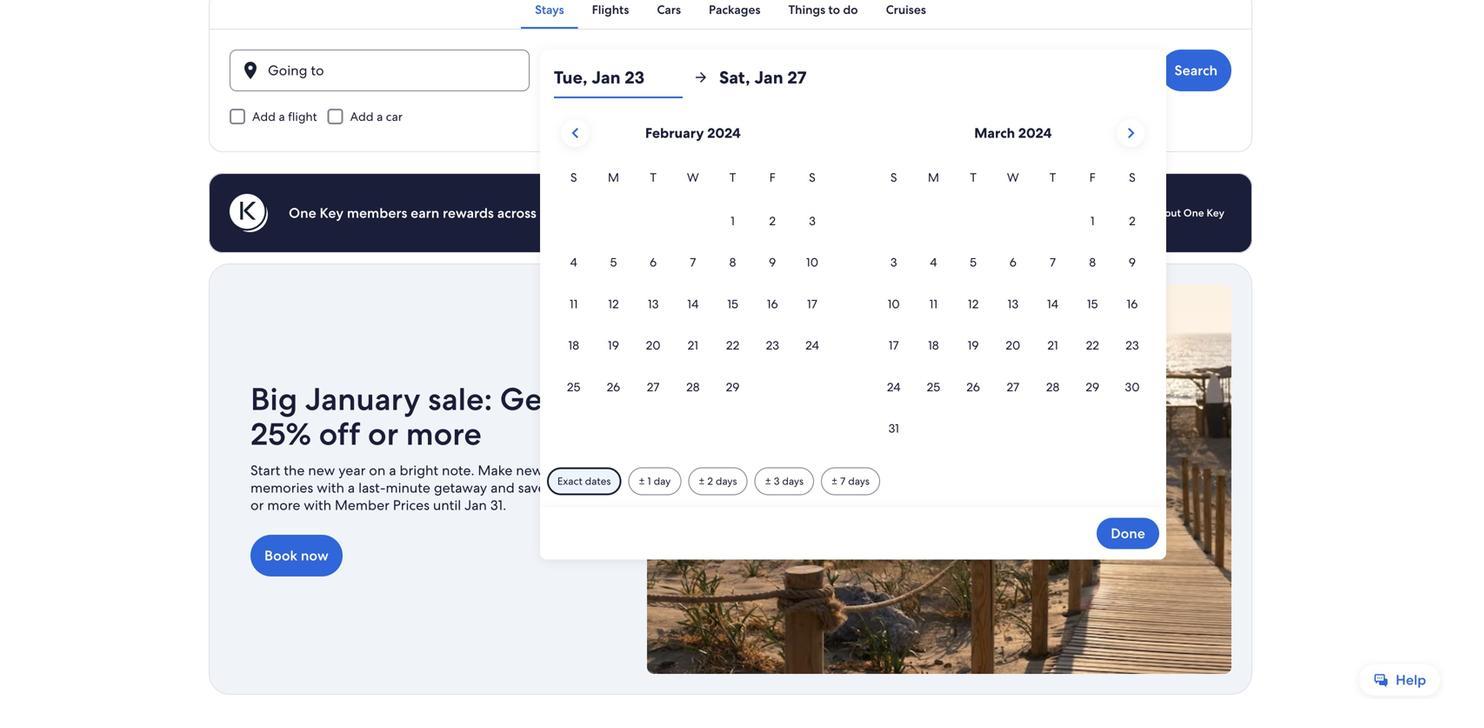 Task type: locate. For each thing, give the bounding box(es) containing it.
1 w from the left
[[687, 170, 699, 185]]

1 horizontal spatial 13 button
[[993, 284, 1033, 324]]

13 inside march 2024 element
[[1008, 296, 1019, 312]]

1 26 from the left
[[607, 379, 620, 395]]

1 inside february 2024 element
[[731, 213, 735, 229]]

10
[[806, 255, 819, 270], [888, 296, 900, 312]]

add
[[252, 109, 276, 124], [350, 109, 374, 124]]

21 inside february 2024 element
[[688, 338, 698, 353]]

or
[[368, 414, 399, 454], [251, 496, 264, 515]]

2 14 from the left
[[1047, 296, 1059, 312]]

2 ± from the left
[[699, 474, 705, 488]]

7 inside february 2024 element
[[690, 255, 696, 270]]

18 inside february 2024 element
[[568, 338, 579, 353]]

15 inside february 2024 element
[[727, 296, 738, 312]]

1 horizontal spatial 12 button
[[954, 284, 993, 324]]

25 inside march 2024 element
[[927, 379, 940, 395]]

2 29 from the left
[[1086, 379, 1100, 395]]

1 14 from the left
[[687, 296, 699, 312]]

23 inside jan 23 - jan 27 button
[[604, 68, 619, 87]]

0 horizontal spatial 20
[[646, 338, 661, 353]]

6 inside february 2024 element
[[650, 255, 657, 270]]

0 horizontal spatial new
[[308, 461, 335, 480]]

0 vertical spatial 17
[[807, 296, 818, 312]]

24 inside march 2024 element
[[887, 379, 901, 395]]

29 for first 29 button from the right
[[1086, 379, 1100, 395]]

t
[[650, 170, 657, 185], [730, 170, 736, 185], [970, 170, 977, 185], [1050, 170, 1056, 185]]

22 for 1st "22" button from the right
[[1086, 338, 1099, 353]]

0 horizontal spatial 2 button
[[753, 201, 793, 241]]

2 button right vrbo
[[753, 201, 793, 241]]

0 horizontal spatial 23 button
[[753, 325, 793, 365]]

and
[[677, 204, 702, 222], [491, 479, 515, 497]]

8 inside march 2024 element
[[1089, 255, 1096, 270]]

4 button
[[554, 242, 594, 282], [914, 242, 954, 282]]

27 inside february 2024 element
[[647, 379, 660, 395]]

3 ± from the left
[[765, 474, 771, 488]]

18
[[568, 338, 579, 353], [928, 338, 939, 353]]

17 button inside february 2024 element
[[793, 284, 832, 324]]

things to do link
[[775, 0, 872, 29]]

26 inside march 2024 element
[[967, 379, 980, 395]]

1 horizontal spatial 8
[[1089, 255, 1096, 270]]

15 for first 15 button from the left
[[727, 296, 738, 312]]

1 20 from the left
[[646, 338, 661, 353]]

± 3 days
[[765, 474, 804, 488]]

2 28 button from the left
[[1033, 367, 1073, 407]]

2 20 from the left
[[1006, 338, 1021, 353]]

22 inside february 2024 element
[[726, 338, 740, 353]]

0 horizontal spatial 16
[[767, 296, 778, 312]]

0 horizontal spatial 28 button
[[673, 367, 713, 407]]

days left the ± 3 days
[[716, 474, 737, 488]]

0 horizontal spatial 13
[[648, 296, 659, 312]]

2 12 button from the left
[[954, 284, 993, 324]]

1 button for february 2024
[[713, 201, 753, 241]]

16 button
[[753, 284, 793, 324], [1113, 284, 1152, 324]]

2 8 from the left
[[1089, 255, 1096, 270]]

13 for second 13 button from the right
[[648, 296, 659, 312]]

2 6 button from the left
[[993, 242, 1033, 282]]

26 inside february 2024 element
[[607, 379, 620, 395]]

2 27 button from the left
[[993, 367, 1033, 407]]

1 vertical spatial 3
[[891, 255, 897, 270]]

things to do
[[788, 2, 858, 17]]

± for ± 3 days
[[765, 474, 771, 488]]

0 horizontal spatial f
[[769, 170, 776, 185]]

1 horizontal spatial 28
[[1046, 379, 1060, 395]]

2 s from the left
[[809, 170, 816, 185]]

1 horizontal spatial 2024
[[1018, 124, 1052, 142]]

19 for second the 19 button from right
[[608, 338, 619, 353]]

f for february 2024
[[769, 170, 776, 185]]

0 horizontal spatial add
[[252, 109, 276, 124]]

1 5 button from the left
[[594, 242, 633, 282]]

24 for 24 button to the bottom
[[887, 379, 901, 395]]

20 button
[[633, 325, 673, 365], [993, 325, 1033, 365]]

1 vertical spatial 3 button
[[874, 242, 914, 282]]

1 20 button from the left
[[633, 325, 673, 365]]

t up vrbo
[[730, 170, 736, 185]]

flight
[[288, 109, 317, 124]]

f inside march 2024 element
[[1090, 170, 1096, 185]]

2 right vrbo
[[769, 213, 776, 229]]

24 inside february 2024 element
[[806, 338, 819, 353]]

6
[[650, 255, 657, 270], [1010, 255, 1017, 270]]

2 25 from the left
[[927, 379, 940, 395]]

t down march
[[970, 170, 977, 185]]

25 button up 31 button
[[914, 367, 954, 407]]

more down the
[[267, 496, 300, 515]]

1 9 from the left
[[769, 255, 776, 270]]

1 for february 2024
[[731, 213, 735, 229]]

2 15 from the left
[[1087, 296, 1098, 312]]

2024
[[707, 124, 741, 142], [1018, 124, 1052, 142]]

m
[[608, 170, 619, 185], [928, 170, 939, 185]]

0 horizontal spatial 5
[[610, 255, 617, 270]]

2 1 button from the left
[[1073, 201, 1113, 241]]

1 horizontal spatial 3
[[809, 213, 816, 229]]

11 inside march 2024 element
[[930, 296, 938, 312]]

2 w from the left
[[1007, 170, 1019, 185]]

0 horizontal spatial 11 button
[[554, 284, 594, 324]]

hotels.com,
[[598, 204, 674, 222]]

10 for the bottom the 10 button
[[888, 296, 900, 312]]

2 20 button from the left
[[993, 325, 1033, 365]]

3 inside march 2024 element
[[891, 255, 897, 270]]

29 inside march 2024 element
[[1086, 379, 1100, 395]]

1 11 button from the left
[[554, 284, 594, 324]]

19 inside march 2024 element
[[968, 338, 979, 353]]

28
[[686, 379, 700, 395], [1046, 379, 1060, 395]]

16 button inside february 2024 element
[[753, 284, 793, 324]]

0 horizontal spatial or
[[251, 496, 264, 515]]

expedia,
[[540, 204, 595, 222]]

8 button
[[713, 242, 753, 282], [1073, 242, 1113, 282]]

1 vertical spatial 24
[[887, 379, 901, 395]]

m for march 2024
[[928, 170, 939, 185]]

11 button
[[554, 284, 594, 324], [914, 284, 954, 324]]

3 inside february 2024 element
[[809, 213, 816, 229]]

2 for march 2024
[[1129, 213, 1136, 229]]

2 16 button from the left
[[1113, 284, 1152, 324]]

1 horizontal spatial 22
[[1086, 338, 1099, 353]]

26
[[607, 379, 620, 395], [967, 379, 980, 395]]

23
[[625, 66, 645, 89], [604, 68, 619, 87], [766, 338, 779, 353], [1126, 338, 1139, 353]]

1 inside march 2024 element
[[1091, 213, 1095, 229]]

2 19 from the left
[[968, 338, 979, 353]]

2 21 from the left
[[1048, 338, 1058, 353]]

1 horizontal spatial more
[[406, 414, 482, 454]]

next month image
[[1121, 123, 1141, 144]]

± right the ± 3 days
[[832, 474, 838, 488]]

7 inside march 2024 element
[[1050, 255, 1056, 270]]

0 horizontal spatial 12
[[608, 296, 619, 312]]

1 horizontal spatial 8 button
[[1073, 242, 1113, 282]]

1 horizontal spatial 29 button
[[1073, 367, 1113, 407]]

1 s from the left
[[571, 170, 577, 185]]

learn about one key
[[1124, 206, 1225, 220]]

1 horizontal spatial 25
[[927, 379, 940, 395]]

days left ± 7 days
[[782, 474, 804, 488]]

1 button for march 2024
[[1073, 201, 1113, 241]]

w down march 2024
[[1007, 170, 1019, 185]]

march 2024 element
[[874, 168, 1152, 450]]

11 button inside march 2024 element
[[914, 284, 954, 324]]

2 7 button from the left
[[1033, 242, 1073, 282]]

13 inside february 2024 element
[[648, 296, 659, 312]]

1 for march 2024
[[1091, 213, 1095, 229]]

26 button
[[594, 367, 633, 407], [954, 367, 993, 407]]

1 horizontal spatial 1 button
[[1073, 201, 1113, 241]]

1 horizontal spatial 25%
[[549, 479, 576, 497]]

0 horizontal spatial 14 button
[[673, 284, 713, 324]]

1 6 from the left
[[650, 255, 657, 270]]

one right about
[[1184, 206, 1204, 220]]

2 5 from the left
[[970, 255, 977, 270]]

key
[[320, 204, 344, 222], [1207, 206, 1225, 220]]

the
[[284, 461, 305, 480]]

w inside march 2024 element
[[1007, 170, 1019, 185]]

1 horizontal spatial 26 button
[[954, 367, 993, 407]]

0 horizontal spatial 26 button
[[594, 367, 633, 407]]

11 for 11 button within february 2024 element
[[570, 296, 578, 312]]

1 horizontal spatial 17
[[889, 338, 899, 353]]

1 vertical spatial 17 button
[[874, 325, 914, 365]]

29 inside february 2024 element
[[726, 379, 740, 395]]

2024 right march
[[1018, 124, 1052, 142]]

1 22 from the left
[[726, 338, 740, 353]]

jan 23 - jan 27 button
[[540, 50, 840, 91]]

exact dates
[[557, 474, 611, 488]]

6 inside march 2024 element
[[1010, 255, 1017, 270]]

0 vertical spatial or
[[368, 414, 399, 454]]

9
[[769, 255, 776, 270], [1129, 255, 1136, 270]]

1 28 from the left
[[686, 379, 700, 395]]

more up note.
[[406, 414, 482, 454]]

1 horizontal spatial 9
[[1129, 255, 1136, 270]]

4 inside february 2024 element
[[570, 255, 577, 270]]

key left members
[[320, 204, 344, 222]]

1 horizontal spatial 16
[[1127, 296, 1138, 312]]

2 add from the left
[[350, 109, 374, 124]]

1 vertical spatial 17
[[889, 338, 899, 353]]

1 5 from the left
[[610, 255, 617, 270]]

2 2024 from the left
[[1018, 124, 1052, 142]]

12 for first 12 "button" from the left
[[608, 296, 619, 312]]

1 25 from the left
[[567, 379, 581, 395]]

1 21 button from the left
[[673, 325, 713, 365]]

packages
[[709, 2, 761, 17]]

0 horizontal spatial 7
[[690, 255, 696, 270]]

with right the
[[317, 479, 344, 497]]

11
[[570, 296, 578, 312], [930, 296, 938, 312]]

2024 for march 2024
[[1018, 124, 1052, 142]]

f for march 2024
[[1090, 170, 1096, 185]]

8 for 1st 8 button from left
[[729, 255, 736, 270]]

1 15 from the left
[[727, 296, 738, 312]]

f
[[769, 170, 776, 185], [1090, 170, 1096, 185]]

9 inside february 2024 element
[[769, 255, 776, 270]]

9 button
[[753, 242, 793, 282], [1113, 242, 1152, 282]]

20
[[646, 338, 661, 353], [1006, 338, 1021, 353]]

new right the
[[308, 461, 335, 480]]

0 horizontal spatial 1 button
[[713, 201, 753, 241]]

4
[[570, 255, 577, 270], [930, 255, 937, 270]]

2 button inside march 2024 element
[[1113, 201, 1152, 241]]

0 vertical spatial 25%
[[251, 414, 311, 454]]

make
[[478, 461, 513, 480]]

1 9 button from the left
[[753, 242, 793, 282]]

1 8 from the left
[[729, 255, 736, 270]]

w inside february 2024 element
[[687, 170, 699, 185]]

1 f from the left
[[769, 170, 776, 185]]

add for add a flight
[[252, 109, 276, 124]]

11 inside february 2024 element
[[570, 296, 578, 312]]

1 horizontal spatial 21 button
[[1033, 325, 1073, 365]]

0 horizontal spatial 28
[[686, 379, 700, 395]]

1 29 from the left
[[726, 379, 740, 395]]

add left car
[[350, 109, 374, 124]]

1 horizontal spatial 22 button
[[1073, 325, 1113, 365]]

0 horizontal spatial 17
[[807, 296, 818, 312]]

0 horizontal spatial 18
[[568, 338, 579, 353]]

23 inside february 2024 element
[[766, 338, 779, 353]]

8
[[729, 255, 736, 270], [1089, 255, 1096, 270]]

1 ± from the left
[[639, 474, 645, 488]]

2 19 button from the left
[[954, 325, 993, 365]]

with
[[317, 479, 344, 497], [304, 496, 331, 515]]

0 vertical spatial 24 button
[[793, 325, 832, 365]]

1 26 button from the left
[[594, 367, 633, 407]]

2 9 button from the left
[[1113, 242, 1152, 282]]

a left car
[[377, 109, 383, 124]]

1 23 button from the left
[[753, 325, 793, 365]]

25% up the
[[251, 414, 311, 454]]

28 button
[[673, 367, 713, 407], [1033, 367, 1073, 407]]

1 horizontal spatial 15
[[1087, 296, 1098, 312]]

1 horizontal spatial 24
[[887, 379, 901, 395]]

1 add from the left
[[252, 109, 276, 124]]

1 horizontal spatial 5
[[970, 255, 977, 270]]

19 button
[[594, 325, 633, 365], [954, 325, 993, 365]]

member
[[335, 496, 390, 515]]

1 4 from the left
[[570, 255, 577, 270]]

0 horizontal spatial 21
[[688, 338, 698, 353]]

1 horizontal spatial 19 button
[[954, 325, 993, 365]]

1 horizontal spatial 26
[[967, 379, 980, 395]]

30 button
[[1113, 367, 1152, 407]]

9 inside march 2024 element
[[1129, 255, 1136, 270]]

3 days from the left
[[848, 474, 870, 488]]

0 horizontal spatial 22
[[726, 338, 740, 353]]

12 for 2nd 12 "button" from left
[[968, 296, 979, 312]]

1 vertical spatial 10
[[888, 296, 900, 312]]

1 horizontal spatial 11 button
[[914, 284, 954, 324]]

5 inside february 2024 element
[[610, 255, 617, 270]]

and left save at left bottom
[[491, 479, 515, 497]]

key right about
[[1207, 206, 1225, 220]]

2 26 from the left
[[967, 379, 980, 395]]

1 11 from the left
[[570, 296, 578, 312]]

4 inside march 2024 element
[[930, 255, 937, 270]]

15 inside march 2024 element
[[1087, 296, 1098, 312]]

february 2024 element
[[554, 168, 832, 409]]

1 18 from the left
[[568, 338, 579, 353]]

1 horizontal spatial 20 button
[[993, 325, 1033, 365]]

2 18 from the left
[[928, 338, 939, 353]]

1 vertical spatial 24 button
[[874, 367, 914, 407]]

1 horizontal spatial 6
[[1010, 255, 1017, 270]]

1 horizontal spatial 19
[[968, 338, 979, 353]]

20 for 1st the '20' button from right
[[1006, 338, 1021, 353]]

days right the ± 3 days
[[848, 474, 870, 488]]

2
[[769, 213, 776, 229], [1129, 213, 1136, 229], [708, 474, 713, 488]]

or up the on
[[368, 414, 399, 454]]

w down february 2024 at the top of the page
[[687, 170, 699, 185]]

21 inside march 2024 element
[[1048, 338, 1058, 353]]

0 horizontal spatial 1
[[648, 474, 651, 488]]

m inside february 2024 element
[[608, 170, 619, 185]]

± right the day on the left bottom
[[699, 474, 705, 488]]

0 horizontal spatial 19
[[608, 338, 619, 353]]

2 button left about
[[1113, 201, 1152, 241]]

1 16 button from the left
[[753, 284, 793, 324]]

add a flight
[[252, 109, 317, 124]]

4 ± from the left
[[832, 474, 838, 488]]

16
[[767, 296, 778, 312], [1127, 296, 1138, 312]]

1 19 from the left
[[608, 338, 619, 353]]

one left members
[[289, 204, 316, 222]]

10 for topmost the 10 button
[[806, 255, 819, 270]]

1 horizontal spatial 9 button
[[1113, 242, 1152, 282]]

25 button
[[554, 367, 594, 407], [914, 367, 954, 407]]

sat, jan 27 button
[[719, 57, 848, 98]]

2 11 from the left
[[930, 296, 938, 312]]

1 21 from the left
[[688, 338, 698, 353]]

0 vertical spatial 17 button
[[793, 284, 832, 324]]

previous month image
[[565, 123, 586, 144]]

add a car
[[350, 109, 403, 124]]

1 16 from the left
[[767, 296, 778, 312]]

12 inside march 2024 element
[[968, 296, 979, 312]]

0 horizontal spatial 26
[[607, 379, 620, 395]]

2 horizontal spatial 2
[[1129, 213, 1136, 229]]

0 horizontal spatial 9 button
[[753, 242, 793, 282]]

1 horizontal spatial 4 button
[[914, 242, 954, 282]]

10 inside march 2024 element
[[888, 296, 900, 312]]

31
[[888, 421, 899, 436]]

25 for 25 'button' within the february 2024 element
[[567, 379, 581, 395]]

exact
[[557, 474, 583, 488]]

22 button
[[713, 325, 753, 365], [1073, 325, 1113, 365]]

0 horizontal spatial 4
[[570, 255, 577, 270]]

a left the last-
[[348, 479, 355, 497]]

2 left about
[[1129, 213, 1136, 229]]

new right make
[[516, 461, 543, 480]]

16 inside march 2024 element
[[1127, 296, 1138, 312]]

2 13 from the left
[[1008, 296, 1019, 312]]

add left flight
[[252, 109, 276, 124]]

prices
[[393, 496, 430, 515]]

22 inside march 2024 element
[[1086, 338, 1099, 353]]

15 button
[[713, 284, 753, 324], [1073, 284, 1113, 324]]

1 13 from the left
[[648, 296, 659, 312]]

earn
[[411, 204, 439, 222]]

0 horizontal spatial 29
[[726, 379, 740, 395]]

0 vertical spatial and
[[677, 204, 702, 222]]

1 12 from the left
[[608, 296, 619, 312]]

25 button right get
[[554, 367, 594, 407]]

10 button
[[793, 242, 832, 282], [874, 284, 914, 324]]

1 horizontal spatial 24 button
[[874, 367, 914, 407]]

or down start
[[251, 496, 264, 515]]

2 f from the left
[[1090, 170, 1096, 185]]

0 horizontal spatial 25%
[[251, 414, 311, 454]]

0 horizontal spatial 15 button
[[713, 284, 753, 324]]

t up hotels.com,
[[650, 170, 657, 185]]

27 inside march 2024 element
[[1007, 379, 1020, 395]]

8 inside february 2024 element
[[729, 255, 736, 270]]

2 button inside february 2024 element
[[753, 201, 793, 241]]

5 inside march 2024 element
[[970, 255, 977, 270]]

tab list containing stays
[[209, 0, 1253, 29]]

2 12 from the left
[[968, 296, 979, 312]]

2 m from the left
[[928, 170, 939, 185]]

0 horizontal spatial key
[[320, 204, 344, 222]]

8 for 2nd 8 button from the left
[[1089, 255, 1096, 270]]

2 right the day on the left bottom
[[708, 474, 713, 488]]

7
[[690, 255, 696, 270], [1050, 255, 1056, 270], [840, 474, 846, 488]]

10 inside february 2024 element
[[806, 255, 819, 270]]

2 4 from the left
[[930, 255, 937, 270]]

3 button
[[793, 201, 832, 241], [874, 242, 914, 282]]

27
[[787, 66, 807, 89], [658, 68, 672, 87], [647, 379, 660, 395], [1007, 379, 1020, 395]]

0 horizontal spatial 19 button
[[594, 325, 633, 365]]

2 26 button from the left
[[954, 367, 993, 407]]

± left the day on the left bottom
[[639, 474, 645, 488]]

year
[[339, 461, 366, 480]]

days for ± 2 days
[[716, 474, 737, 488]]

11 for 11 button within the march 2024 element
[[930, 296, 938, 312]]

1 horizontal spatial 14
[[1047, 296, 1059, 312]]

1 days from the left
[[716, 474, 737, 488]]

13
[[648, 296, 659, 312], [1008, 296, 1019, 312]]

18 button
[[554, 325, 594, 365], [914, 325, 954, 365]]

and left vrbo
[[677, 204, 702, 222]]

6 for second 6 button from right
[[650, 255, 657, 270]]

25
[[567, 379, 581, 395], [927, 379, 940, 395]]

1 vertical spatial more
[[267, 496, 300, 515]]

2 22 button from the left
[[1073, 325, 1113, 365]]

23 button
[[753, 325, 793, 365], [1113, 325, 1152, 365]]

2 11 button from the left
[[914, 284, 954, 324]]

1 horizontal spatial 4
[[930, 255, 937, 270]]

2 for february 2024
[[769, 213, 776, 229]]

1 horizontal spatial 14 button
[[1033, 284, 1073, 324]]

2024 right february
[[707, 124, 741, 142]]

1 horizontal spatial 1
[[731, 213, 735, 229]]

14
[[687, 296, 699, 312], [1047, 296, 1059, 312]]

± right "± 2 days"
[[765, 474, 771, 488]]

jan inside big january sale: get 25% off or more start the new year on a bright note. make new memories with a last-minute getaway and save 25% or more with member prices until jan 31.
[[465, 496, 487, 515]]

5 for first '5' button from the left
[[610, 255, 617, 270]]

application containing february 2024
[[554, 112, 1152, 450]]

19 for second the 19 button
[[968, 338, 979, 353]]

jan 23 - jan 27
[[578, 68, 672, 87]]

0 horizontal spatial 10 button
[[793, 242, 832, 282]]

19 inside february 2024 element
[[608, 338, 619, 353]]

±
[[639, 474, 645, 488], [699, 474, 705, 488], [765, 474, 771, 488], [832, 474, 838, 488]]

1 2 button from the left
[[753, 201, 793, 241]]

0 vertical spatial 10
[[806, 255, 819, 270]]

12 inside february 2024 element
[[608, 296, 619, 312]]

25 button inside february 2024 element
[[554, 367, 594, 407]]

2 9 from the left
[[1129, 255, 1136, 270]]

do
[[843, 2, 858, 17]]

0 horizontal spatial 17 button
[[793, 284, 832, 324]]

bright
[[400, 461, 438, 480]]

1 horizontal spatial w
[[1007, 170, 1019, 185]]

20 for 1st the '20' button
[[646, 338, 661, 353]]

0 horizontal spatial 16 button
[[753, 284, 793, 324]]

29
[[726, 379, 740, 395], [1086, 379, 1100, 395]]

2 button for february 2024
[[753, 201, 793, 241]]

1 7 button from the left
[[673, 242, 713, 282]]

5
[[610, 255, 617, 270], [970, 255, 977, 270]]

14 button
[[673, 284, 713, 324], [1033, 284, 1073, 324]]

25 inside february 2024 element
[[567, 379, 581, 395]]

with down the
[[304, 496, 331, 515]]

t down march 2024
[[1050, 170, 1056, 185]]

2 6 from the left
[[1010, 255, 1017, 270]]

application
[[554, 112, 1152, 450]]

1 horizontal spatial 10 button
[[874, 284, 914, 324]]

25% right save at left bottom
[[549, 479, 576, 497]]

0 horizontal spatial 3 button
[[793, 201, 832, 241]]

1 horizontal spatial 2
[[769, 213, 776, 229]]

0 horizontal spatial 13 button
[[633, 284, 673, 324]]

2 days from the left
[[782, 474, 804, 488]]

0 horizontal spatial 6 button
[[633, 242, 673, 282]]

1 25 button from the left
[[554, 367, 594, 407]]

tab list
[[209, 0, 1253, 29]]



Task type: vqa. For each thing, say whether or not it's contained in the screenshot.


Task type: describe. For each thing, give the bounding box(es) containing it.
on
[[369, 461, 386, 480]]

directional image
[[693, 70, 709, 85]]

to
[[828, 2, 840, 17]]

1 6 button from the left
[[633, 242, 673, 282]]

6 for 2nd 6 button
[[1010, 255, 1017, 270]]

29 for 2nd 29 button from the right
[[726, 379, 740, 395]]

cars
[[657, 2, 681, 17]]

23 inside tue, jan 23 button
[[625, 66, 645, 89]]

rewards
[[443, 204, 494, 222]]

until
[[433, 496, 461, 515]]

big january sale: get 25% off or more start the new year on a bright note. make new memories with a last-minute getaway and save 25% or more with member prices until jan 31.
[[251, 379, 576, 515]]

learn about one key link
[[1117, 199, 1232, 227]]

packages link
[[695, 0, 775, 29]]

1 12 button from the left
[[594, 284, 633, 324]]

2 13 button from the left
[[993, 284, 1033, 324]]

start
[[251, 461, 280, 480]]

24 for 24 button to the left
[[806, 338, 819, 353]]

± 1 day
[[639, 474, 671, 488]]

25 for 25 'button' within the march 2024 element
[[927, 379, 940, 395]]

off
[[319, 414, 360, 454]]

0 horizontal spatial one
[[289, 204, 316, 222]]

a right the on
[[389, 461, 396, 480]]

1 13 button from the left
[[633, 284, 673, 324]]

14 inside february 2024 element
[[687, 296, 699, 312]]

days for ± 3 days
[[782, 474, 804, 488]]

last-
[[358, 479, 386, 497]]

w for march
[[1007, 170, 1019, 185]]

getaway
[[434, 479, 487, 497]]

tue, jan 23
[[554, 66, 645, 89]]

± 7 days
[[832, 474, 870, 488]]

2 new from the left
[[516, 461, 543, 480]]

1 8 button from the left
[[713, 242, 753, 282]]

memories
[[251, 479, 313, 497]]

28 inside february 2024 element
[[686, 379, 700, 395]]

1 vertical spatial or
[[251, 496, 264, 515]]

4 s from the left
[[1129, 170, 1136, 185]]

sale:
[[428, 379, 492, 420]]

15 for 1st 15 button from the right
[[1087, 296, 1098, 312]]

9 for 1st 9 button from right
[[1129, 255, 1136, 270]]

2 14 button from the left
[[1033, 284, 1073, 324]]

car
[[386, 109, 403, 124]]

3 s from the left
[[891, 170, 897, 185]]

days for ± 7 days
[[848, 474, 870, 488]]

book now
[[264, 547, 329, 565]]

7 for 2nd the 7 button from right
[[690, 255, 696, 270]]

± for ± 7 days
[[832, 474, 838, 488]]

1 horizontal spatial key
[[1207, 206, 1225, 220]]

17 inside march 2024 element
[[889, 338, 899, 353]]

17 inside february 2024 element
[[807, 296, 818, 312]]

sat, jan 27
[[719, 66, 807, 89]]

16 inside february 2024 element
[[767, 296, 778, 312]]

0 vertical spatial more
[[406, 414, 482, 454]]

dates
[[585, 474, 611, 488]]

1 4 button from the left
[[554, 242, 594, 282]]

february 2024
[[645, 124, 741, 142]]

26 for second 26 button from right
[[607, 379, 620, 395]]

11 button inside february 2024 element
[[554, 284, 594, 324]]

0 horizontal spatial 2
[[708, 474, 713, 488]]

tue,
[[554, 66, 588, 89]]

± for ± 2 days
[[699, 474, 705, 488]]

1 28 button from the left
[[673, 367, 713, 407]]

m for february 2024
[[608, 170, 619, 185]]

note.
[[442, 461, 474, 480]]

0 vertical spatial 10 button
[[793, 242, 832, 282]]

book
[[264, 547, 298, 565]]

0 vertical spatial 3 button
[[793, 201, 832, 241]]

25 button inside march 2024 element
[[914, 367, 954, 407]]

cars link
[[643, 0, 695, 29]]

1 horizontal spatial and
[[677, 204, 702, 222]]

1 vertical spatial 10 button
[[874, 284, 914, 324]]

things
[[788, 2, 826, 17]]

january
[[305, 379, 421, 420]]

get
[[500, 379, 554, 420]]

1 19 button from the left
[[594, 325, 633, 365]]

1 27 button from the left
[[633, 367, 673, 407]]

minute
[[386, 479, 430, 497]]

2 button for march 2024
[[1113, 201, 1152, 241]]

march 2024
[[974, 124, 1052, 142]]

23 inside march 2024 element
[[1126, 338, 1139, 353]]

1 horizontal spatial 17 button
[[874, 325, 914, 365]]

2 vertical spatial 3
[[774, 474, 780, 488]]

w for february
[[687, 170, 699, 185]]

stays link
[[521, 0, 578, 29]]

now
[[301, 547, 329, 565]]

done button
[[1097, 518, 1159, 549]]

5 for 2nd '5' button
[[970, 255, 977, 270]]

28 inside march 2024 element
[[1046, 379, 1060, 395]]

across
[[497, 204, 537, 222]]

13 for 1st 13 button from right
[[1008, 296, 1019, 312]]

1 horizontal spatial one
[[1184, 206, 1204, 220]]

2024 for february 2024
[[707, 124, 741, 142]]

day
[[654, 474, 671, 488]]

sat,
[[719, 66, 750, 89]]

3 t from the left
[[970, 170, 977, 185]]

about
[[1153, 206, 1181, 220]]

1 vertical spatial 25%
[[549, 479, 576, 497]]

march
[[974, 124, 1015, 142]]

4 t from the left
[[1050, 170, 1056, 185]]

big
[[251, 379, 298, 420]]

2 5 button from the left
[[954, 242, 993, 282]]

february
[[645, 124, 704, 142]]

14 inside march 2024 element
[[1047, 296, 1059, 312]]

1 18 button from the left
[[554, 325, 594, 365]]

1 22 button from the left
[[713, 325, 753, 365]]

2 4 button from the left
[[914, 242, 954, 282]]

22 for first "22" button from left
[[726, 338, 740, 353]]

1 new from the left
[[308, 461, 335, 480]]

1 horizontal spatial or
[[368, 414, 399, 454]]

stays
[[535, 2, 564, 17]]

1 horizontal spatial 7
[[840, 474, 846, 488]]

7 for second the 7 button from left
[[1050, 255, 1056, 270]]

add for add a car
[[350, 109, 374, 124]]

± for ± 1 day
[[639, 474, 645, 488]]

1 29 button from the left
[[713, 367, 753, 407]]

one key members earn rewards across expedia, hotels.com, and vrbo
[[289, 204, 736, 222]]

-
[[623, 68, 629, 87]]

1 t from the left
[[650, 170, 657, 185]]

± 2 days
[[699, 474, 737, 488]]

2 18 button from the left
[[914, 325, 954, 365]]

cruises
[[886, 2, 926, 17]]

and inside big january sale: get 25% off or more start the new year on a bright note. make new memories with a last-minute getaway and save 25% or more with member prices until jan 31.
[[491, 479, 515, 497]]

flights link
[[578, 0, 643, 29]]

2 29 button from the left
[[1073, 367, 1113, 407]]

members
[[347, 204, 407, 222]]

1 14 button from the left
[[673, 284, 713, 324]]

31.
[[490, 496, 506, 515]]

tue, jan 23 button
[[554, 57, 683, 98]]

16 button inside march 2024 element
[[1113, 284, 1152, 324]]

save
[[518, 479, 546, 497]]

flights
[[592, 2, 629, 17]]

cruises link
[[872, 0, 940, 29]]

done
[[1111, 524, 1145, 543]]

vrbo
[[705, 204, 736, 222]]

2 8 button from the left
[[1073, 242, 1113, 282]]

search
[[1175, 61, 1218, 80]]

a left flight
[[279, 109, 285, 124]]

2 t from the left
[[730, 170, 736, 185]]

0 horizontal spatial 24 button
[[793, 325, 832, 365]]

2 15 button from the left
[[1073, 284, 1113, 324]]

2 23 button from the left
[[1113, 325, 1152, 365]]

1 15 button from the left
[[713, 284, 753, 324]]

31 button
[[874, 409, 914, 448]]

book now link
[[251, 535, 343, 577]]

2 21 button from the left
[[1033, 325, 1073, 365]]

30
[[1125, 379, 1140, 395]]

18 inside march 2024 element
[[928, 338, 939, 353]]

learn
[[1124, 206, 1150, 220]]

search button
[[1161, 50, 1232, 91]]

26 for 1st 26 button from right
[[967, 379, 980, 395]]

9 for second 9 button from the right
[[769, 255, 776, 270]]



